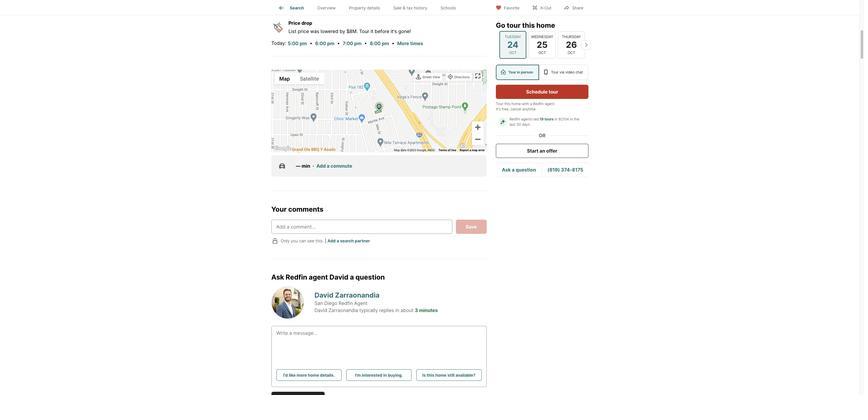 Task type: describe. For each thing, give the bounding box(es) containing it.
this for a
[[505, 102, 511, 106]]

anytime
[[523, 107, 536, 112]]

last
[[510, 122, 516, 127]]

times
[[410, 41, 423, 46]]

in inside in the last 30 days
[[570, 117, 573, 122]]

2:46pm)
[[377, 3, 396, 9]]

report a map error link
[[460, 149, 485, 152]]

• left 7:00
[[337, 40, 340, 46]]

directions button
[[447, 73, 471, 81]]

i'm interested in buying. button
[[347, 370, 412, 382]]

price
[[289, 20, 301, 26]]

save
[[466, 224, 477, 230]]

home up wednesday
[[537, 21, 555, 30]]

overview tab
[[311, 1, 342, 15]]

25
[[537, 40, 548, 50]]

map region
[[224, 58, 527, 210]]

price drop list price was lowered by $8m. tour it before it's gone!
[[289, 20, 411, 34]]

|
[[325, 239, 326, 244]]

tour inside price drop list price was lowered by $8m. tour it before it's gone!
[[359, 28, 369, 34]]

#
[[438, 3, 441, 9]]

google,
[[417, 149, 427, 152]]

the
[[574, 117, 580, 122]]

tour for schedule
[[549, 89, 558, 95]]

commute
[[331, 163, 352, 169]]

1 vertical spatial zarraonandia
[[329, 308, 358, 314]]

redfin inside david zarraonandia san diego redfin agent david zarraonandia typically replies in about 3 minutes
[[339, 301, 353, 307]]

tab list containing search
[[271, 0, 468, 15]]

start an offer
[[527, 148, 558, 154]]

start
[[527, 148, 539, 154]]

24
[[508, 40, 519, 50]]

wednesday 25 oct
[[531, 35, 553, 55]]

thursday
[[562, 35, 581, 39]]

agent
[[354, 301, 368, 307]]

comments
[[288, 206, 324, 214]]

gone!
[[399, 28, 411, 34]]

map data ©2023 google, inegi
[[394, 149, 435, 152]]

data
[[401, 149, 407, 152]]

terms of use
[[439, 149, 457, 152]]

Write a message... text field
[[277, 330, 482, 351]]

view
[[433, 75, 440, 79]]

in right tours
[[555, 117, 558, 122]]

by
[[340, 28, 345, 34]]

an
[[540, 148, 545, 154]]

1 pm from the left
[[300, 41, 307, 46]]

24,
[[350, 3, 357, 9]]

property
[[349, 5, 366, 10]]

checked:
[[287, 3, 307, 9]]

tuesday 24 oct
[[505, 35, 521, 55]]

today:
[[271, 40, 286, 46]]

interested
[[362, 373, 383, 378]]

tour this home with a redfin agent.
[[496, 102, 556, 106]]

in inside tour in person option
[[517, 70, 520, 75]]

1 vertical spatial add
[[328, 239, 336, 244]]

in the last 30 days
[[510, 117, 581, 127]]

this.
[[316, 239, 324, 244]]

partner
[[355, 239, 370, 244]]

more
[[398, 41, 409, 46]]

tour in person option
[[496, 65, 539, 80]]

diego
[[324, 301, 337, 307]]

list
[[289, 28, 297, 34]]

only
[[281, 239, 290, 244]]

tax
[[407, 5, 413, 10]]

it's free, cancel anytime
[[496, 107, 536, 112]]

your comments
[[271, 206, 324, 214]]

drop
[[302, 20, 312, 26]]

30
[[517, 122, 521, 127]]

26
[[566, 40, 577, 50]]

0 vertical spatial david
[[330, 274, 349, 282]]

free,
[[502, 107, 510, 112]]

agent
[[309, 274, 328, 282]]

map for map data ©2023 google, inegi
[[394, 149, 400, 152]]

home inside button
[[435, 373, 447, 378]]

your
[[271, 206, 287, 214]]

add a search partner button
[[328, 239, 370, 244]]

• left 8:00
[[365, 40, 367, 46]]

1 horizontal spatial question
[[516, 167, 536, 173]]

share button
[[559, 1, 589, 13]]

video
[[566, 70, 575, 75]]

x-
[[541, 5, 545, 10]]

still
[[448, 373, 455, 378]]

report
[[460, 149, 469, 152]]

you
[[291, 239, 298, 244]]

search link
[[278, 4, 304, 12]]

schools tab
[[434, 1, 463, 15]]

terms of use link
[[439, 149, 457, 152]]

is this home still available?
[[423, 373, 476, 378]]

tour for tour via video chat
[[551, 70, 559, 75]]

use
[[451, 149, 457, 152]]

with
[[522, 102, 529, 106]]

tour for tour in person
[[508, 70, 516, 75]]

ask for ask redfin agent david a question
[[271, 274, 284, 282]]

x-out
[[541, 5, 552, 10]]

2023
[[359, 3, 370, 9]]

in inside david zarraonandia san diego redfin agent david zarraonandia typically replies in about 3 minutes
[[396, 308, 400, 314]]

sale & tax history
[[393, 5, 428, 10]]

redfin left search at the left top
[[271, 3, 286, 9]]

—
[[296, 163, 301, 169]]

only you can see this.
[[281, 239, 324, 244]]

in inside the i'm interested in buying. "button"
[[383, 373, 387, 378]]

3 pm from the left
[[354, 41, 362, 46]]

6:00
[[315, 41, 326, 46]]

tours
[[545, 117, 554, 122]]

about
[[401, 308, 414, 314]]

next image
[[582, 40, 591, 50]]

schedule tour
[[526, 89, 558, 95]]

source:
[[401, 3, 418, 9]]



Task type: locate. For each thing, give the bounding box(es) containing it.
1 horizontal spatial map
[[394, 149, 400, 152]]

was
[[310, 28, 319, 34]]

david up san
[[315, 292, 334, 300]]

map
[[472, 149, 478, 152]]

map left satellite popup button
[[279, 76, 290, 82]]

1 vertical spatial question
[[356, 274, 385, 282]]

tour inside option
[[508, 70, 516, 75]]

details
[[367, 5, 380, 10]]

list box
[[496, 65, 589, 80]]

home up cancel
[[512, 102, 521, 106]]

oct inside tuesday 24 oct
[[509, 51, 517, 55]]

2 pm from the left
[[327, 41, 335, 46]]

home right more at the bottom left
[[308, 373, 319, 378]]

report a map error
[[460, 149, 485, 152]]

0 horizontal spatial add
[[317, 163, 326, 169]]

minute
[[312, 3, 328, 9]]

person
[[521, 70, 533, 75]]

2 horizontal spatial oct
[[568, 51, 575, 55]]

zarraonandia down diego
[[329, 308, 358, 314]]

details.
[[320, 373, 335, 378]]

error
[[479, 149, 485, 152]]

7:00 pm button
[[343, 40, 362, 47]]

8175
[[572, 167, 584, 173]]

map inside popup button
[[279, 76, 290, 82]]

·
[[313, 163, 314, 169]]

redfin up anytime
[[533, 102, 544, 106]]

7:00
[[343, 41, 353, 46]]

street view button
[[415, 73, 442, 81]]

favorite
[[504, 5, 520, 10]]

Add a comment... text field
[[277, 224, 448, 231]]

redfin left agent
[[286, 274, 307, 282]]

pm right 6:00
[[327, 41, 335, 46]]

$8m.
[[347, 28, 358, 34]]

redfin
[[271, 3, 286, 9], [533, 102, 544, 106], [510, 117, 520, 122], [286, 274, 307, 282], [339, 301, 353, 307]]

of
[[448, 149, 451, 152]]

tuesday
[[505, 35, 521, 39]]

this up wednesday
[[522, 21, 535, 30]]

a
[[530, 102, 532, 106], [470, 149, 471, 152], [327, 163, 330, 169], [512, 167, 515, 173], [337, 239, 339, 244], [350, 274, 354, 282]]

menu bar containing map
[[274, 73, 324, 85]]

3 oct from the left
[[568, 51, 575, 55]]

8:00
[[370, 41, 381, 46]]

1 vertical spatial david
[[315, 292, 334, 300]]

tour inside 'option'
[[551, 70, 559, 75]]

map
[[279, 76, 290, 82], [394, 149, 400, 152]]

before
[[375, 28, 390, 34]]

— min · add a commute
[[296, 163, 352, 169]]

pm
[[300, 41, 307, 46], [327, 41, 335, 46], [354, 41, 362, 46], [382, 41, 389, 46]]

2 horizontal spatial this
[[522, 21, 535, 30]]

2 vertical spatial david
[[315, 308, 327, 314]]

available?
[[456, 373, 476, 378]]

tour for tour this home with a redfin agent.
[[496, 102, 504, 106]]

oct down 26
[[568, 51, 575, 55]]

see
[[307, 239, 314, 244]]

oct for 26
[[568, 51, 575, 55]]

3
[[415, 308, 418, 314]]

1 horizontal spatial this
[[505, 102, 511, 106]]

home
[[537, 21, 555, 30], [512, 102, 521, 106], [308, 373, 319, 378], [435, 373, 447, 378]]

oct down 25
[[539, 51, 546, 55]]

terms
[[439, 149, 447, 152]]

it
[[371, 28, 374, 34]]

david up david zarraonandia link
[[330, 274, 349, 282]]

can
[[299, 239, 306, 244]]

add a commute button
[[317, 163, 352, 170]]

wednesday
[[531, 35, 553, 39]]

thursday 26 oct
[[562, 35, 581, 55]]

tour left person
[[508, 70, 516, 75]]

1 vertical spatial ask
[[271, 274, 284, 282]]

go
[[496, 21, 505, 30]]

sale & tax history tab
[[387, 1, 434, 15]]

in left person
[[517, 70, 520, 75]]

this up free,
[[505, 102, 511, 106]]

in left buying. at the bottom left of page
[[383, 373, 387, 378]]

map left data in the top of the page
[[394, 149, 400, 152]]

0 vertical spatial add
[[317, 163, 326, 169]]

1 oct from the left
[[509, 51, 517, 55]]

| add a search partner
[[325, 239, 370, 244]]

go tour this home
[[496, 21, 555, 30]]

zarraonandia up the agent
[[335, 292, 380, 300]]

add right ·
[[317, 163, 326, 169]]

0 vertical spatial tour
[[507, 21, 521, 30]]

history
[[414, 5, 428, 10]]

1
[[309, 3, 311, 9]]

map for map
[[279, 76, 290, 82]]

ago
[[329, 3, 338, 9]]

i'd like more home details.
[[283, 373, 335, 378]]

ask
[[502, 167, 511, 173], [271, 274, 284, 282]]

oct for 24
[[509, 51, 517, 55]]

david zarraonandia san diego redfin agent david zarraonandia typically replies in about 3 minutes
[[315, 292, 438, 314]]

google image
[[273, 145, 292, 153]]

save button
[[456, 220, 487, 234]]

0 horizontal spatial this
[[427, 373, 435, 378]]

tour
[[507, 21, 521, 30], [549, 89, 558, 95]]

tour up tuesday
[[507, 21, 521, 30]]

min
[[302, 163, 310, 169]]

tour up agent.
[[549, 89, 558, 95]]

0 horizontal spatial oct
[[509, 51, 517, 55]]

add right |
[[328, 239, 336, 244]]

&
[[403, 5, 406, 10]]

i'd like more home details. button
[[277, 370, 342, 382]]

2 oct from the left
[[539, 51, 546, 55]]

0 vertical spatial this
[[522, 21, 535, 30]]

tour left via
[[551, 70, 559, 75]]

at
[[372, 3, 376, 9]]

• left &
[[397, 3, 400, 9]]

0 vertical spatial zarraonandia
[[335, 292, 380, 300]]

oct for 25
[[539, 51, 546, 55]]

ask a question link
[[502, 167, 536, 173]]

1 horizontal spatial ask
[[502, 167, 511, 173]]

pm right 5:00
[[300, 41, 307, 46]]

tour inside button
[[549, 89, 558, 95]]

0 horizontal spatial map
[[279, 76, 290, 82]]

redfin down david zarraonandia link
[[339, 301, 353, 307]]

• left 6:00
[[310, 40, 313, 46]]

1 horizontal spatial add
[[328, 239, 336, 244]]

redfin up last
[[510, 117, 520, 122]]

4 pm from the left
[[382, 41, 389, 46]]

tour via video chat option
[[539, 65, 589, 80]]

1 vertical spatial this
[[505, 102, 511, 106]]

• left more
[[392, 40, 395, 46]]

share
[[572, 5, 584, 10]]

tour up it's
[[496, 102, 504, 106]]

minutes
[[419, 308, 438, 314]]

crmls
[[420, 3, 436, 9]]

ask for ask a question
[[502, 167, 511, 173]]

list box containing tour in person
[[496, 65, 589, 80]]

property details tab
[[342, 1, 387, 15]]

david zarraonandia link
[[315, 292, 380, 300]]

1 vertical spatial map
[[394, 149, 400, 152]]

pm right 8:00
[[382, 41, 389, 46]]

search
[[340, 239, 354, 244]]

this for available?
[[427, 373, 435, 378]]

in left about
[[396, 308, 400, 314]]

oct inside wednesday 25 oct
[[539, 51, 546, 55]]

oct down 24
[[509, 51, 517, 55]]

0 vertical spatial question
[[516, 167, 536, 173]]

pm right 7:00
[[354, 41, 362, 46]]

•
[[397, 3, 400, 9], [310, 40, 313, 46], [337, 40, 340, 46], [365, 40, 367, 46], [392, 40, 395, 46]]

0 horizontal spatial question
[[356, 274, 385, 282]]

or
[[539, 133, 546, 139]]

via
[[560, 70, 565, 75]]

tab list
[[271, 0, 468, 15]]

None button
[[500, 31, 527, 59], [529, 31, 556, 59], [558, 31, 585, 59], [500, 31, 527, 59], [529, 31, 556, 59], [558, 31, 585, 59]]

san diego redfin agentdavid zarraonandia image
[[271, 287, 304, 319]]

satellite
[[300, 76, 319, 82]]

0 vertical spatial map
[[279, 76, 290, 82]]

home left still
[[435, 373, 447, 378]]

1 vertical spatial tour
[[549, 89, 558, 95]]

this inside button
[[427, 373, 435, 378]]

redfin agents led 19 tours in 92104
[[510, 117, 569, 122]]

6:00 pm button
[[315, 40, 335, 47]]

schedule tour button
[[496, 85, 589, 99]]

tour for go
[[507, 21, 521, 30]]

menu bar
[[274, 73, 324, 85]]

tour
[[359, 28, 369, 34], [508, 70, 516, 75], [551, 70, 559, 75], [496, 102, 504, 106]]

home inside button
[[308, 373, 319, 378]]

question down start
[[516, 167, 536, 173]]

is this home still available? button
[[417, 370, 482, 382]]

1 horizontal spatial oct
[[539, 51, 546, 55]]

0 horizontal spatial ask
[[271, 274, 284, 282]]

cancel
[[511, 107, 522, 112]]

agent.
[[545, 102, 556, 106]]

san
[[315, 301, 323, 307]]

2 vertical spatial this
[[427, 373, 435, 378]]

schools
[[441, 5, 456, 10]]

question up david zarraonandia san diego redfin agent david zarraonandia typically replies in about 3 minutes
[[356, 274, 385, 282]]

1 horizontal spatial tour
[[549, 89, 558, 95]]

offer
[[546, 148, 558, 154]]

in left the
[[570, 117, 573, 122]]

add
[[317, 163, 326, 169], [328, 239, 336, 244]]

0 horizontal spatial tour
[[507, 21, 521, 30]]

0 vertical spatial ask
[[502, 167, 511, 173]]

oct inside thursday 26 oct
[[568, 51, 575, 55]]

tour left it
[[359, 28, 369, 34]]

david down san
[[315, 308, 327, 314]]

ask a question
[[502, 167, 536, 173]]

this right is
[[427, 373, 435, 378]]



Task type: vqa. For each thing, say whether or not it's contained in the screenshot.
More times link in the left of the page
yes



